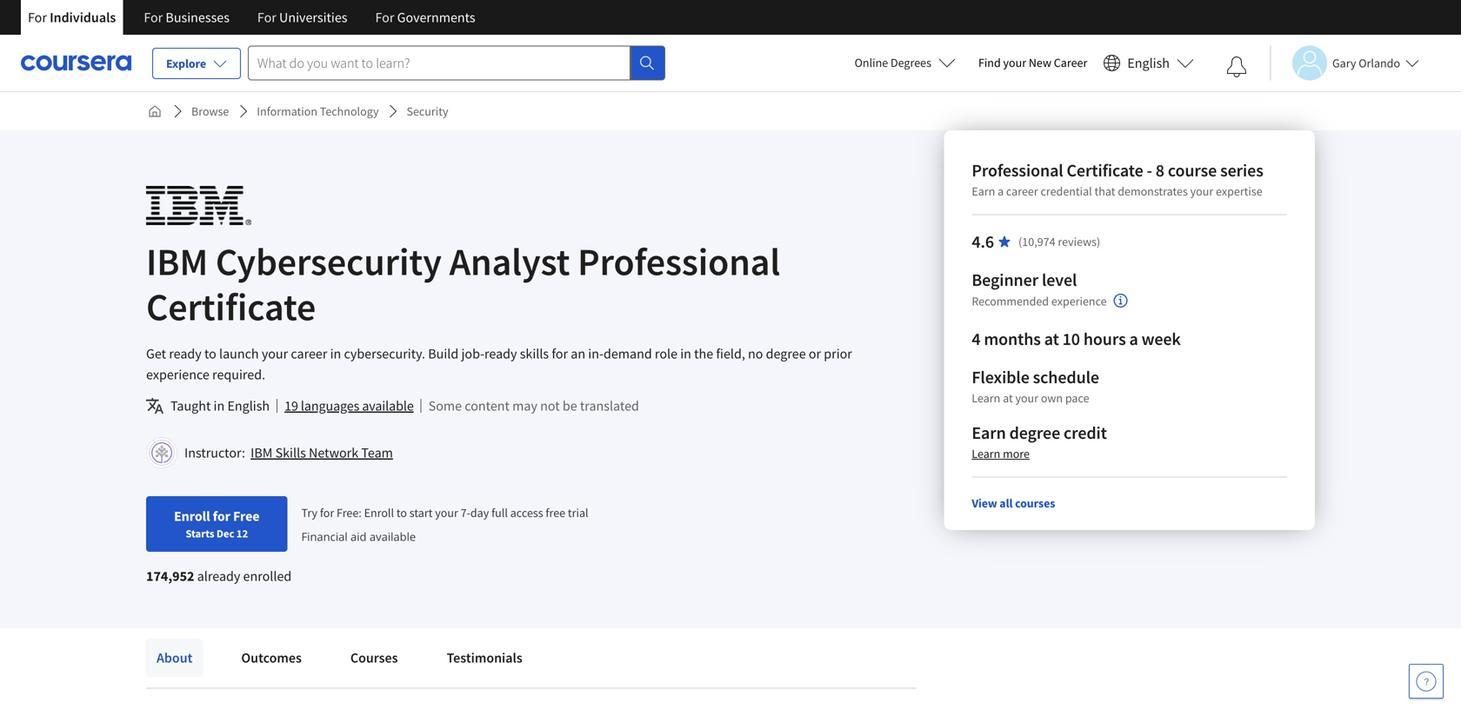 Task type: locate. For each thing, give the bounding box(es) containing it.
What do you want to learn? text field
[[248, 46, 631, 80]]

ready left skills
[[484, 345, 517, 363]]

1 vertical spatial degree
[[1009, 422, 1060, 444]]

may
[[512, 397, 537, 415]]

free:
[[337, 505, 362, 521]]

0 horizontal spatial a
[[998, 184, 1004, 199]]

career
[[1006, 184, 1038, 199], [291, 345, 327, 363]]

english down required.
[[227, 397, 270, 415]]

0 horizontal spatial experience
[[146, 366, 209, 384]]

None search field
[[248, 46, 665, 80]]

already
[[197, 568, 240, 585]]

free
[[233, 508, 260, 525]]

2 for from the left
[[144, 9, 163, 26]]

your
[[1003, 55, 1026, 70], [1190, 184, 1213, 199], [262, 345, 288, 363], [1015, 390, 1038, 406], [435, 505, 458, 521]]

1 for from the left
[[28, 9, 47, 26]]

0 horizontal spatial certificate
[[146, 283, 316, 331]]

0 vertical spatial career
[[1006, 184, 1038, 199]]

1 vertical spatial learn
[[972, 446, 1000, 462]]

for left individuals at the top left of page
[[28, 9, 47, 26]]

schedule
[[1033, 367, 1099, 388]]

0 horizontal spatial enroll
[[174, 508, 210, 525]]

a left 'week'
[[1129, 328, 1138, 350]]

or
[[809, 345, 821, 363]]

find your new career link
[[970, 52, 1096, 74]]

1 horizontal spatial ibm
[[251, 444, 273, 462]]

available up team
[[362, 397, 414, 415]]

show notifications image
[[1226, 57, 1247, 77]]

experience down get
[[146, 366, 209, 384]]

1 vertical spatial available
[[369, 529, 416, 545]]

in right the taught
[[214, 397, 225, 415]]

expertise
[[1216, 184, 1262, 199]]

learn inside the earn degree credit learn more
[[972, 446, 1000, 462]]

browse link
[[184, 96, 236, 127]]

ibm skills network team link
[[251, 444, 393, 462]]

ibm inside ibm cybersecurity analyst professional certificate
[[146, 237, 208, 286]]

in left the
[[680, 345, 691, 363]]

available
[[362, 397, 414, 415], [369, 529, 416, 545]]

0 horizontal spatial career
[[291, 345, 327, 363]]

1 vertical spatial at
[[1003, 390, 1013, 406]]

0 horizontal spatial ready
[[169, 345, 202, 363]]

0 vertical spatial ibm
[[146, 237, 208, 286]]

1 vertical spatial experience
[[146, 366, 209, 384]]

demand
[[604, 345, 652, 363]]

courses link
[[340, 639, 408, 677]]

own
[[1041, 390, 1063, 406]]

0 horizontal spatial english
[[227, 397, 270, 415]]

earn up "learn more" link at the bottom right of page
[[972, 422, 1006, 444]]

trial
[[568, 505, 588, 521]]

for universities
[[257, 9, 347, 26]]

1 vertical spatial ibm
[[251, 444, 273, 462]]

0 vertical spatial english
[[1127, 54, 1170, 72]]

learn left more
[[972, 446, 1000, 462]]

be
[[563, 397, 577, 415]]

your down course
[[1190, 184, 1213, 199]]

4.6
[[972, 231, 994, 253]]

aid
[[350, 529, 367, 545]]

for up dec
[[213, 508, 230, 525]]

0 vertical spatial degree
[[766, 345, 806, 363]]

1 horizontal spatial english
[[1127, 54, 1170, 72]]

1 horizontal spatial to
[[396, 505, 407, 521]]

1 horizontal spatial for
[[320, 505, 334, 521]]

for left the businesses
[[144, 9, 163, 26]]

1 horizontal spatial certificate
[[1067, 160, 1143, 181]]

degrees
[[891, 55, 931, 70]]

1 vertical spatial to
[[396, 505, 407, 521]]

0 horizontal spatial professional
[[578, 237, 780, 286]]

for inside try for free: enroll to start your 7-day full access free trial financial aid available
[[320, 505, 334, 521]]

day
[[470, 505, 489, 521]]

enroll right free:
[[364, 505, 394, 521]]

at left 10
[[1044, 328, 1059, 350]]

to left launch
[[204, 345, 216, 363]]

0 vertical spatial experience
[[1051, 293, 1107, 309]]

launch
[[219, 345, 259, 363]]

experience
[[1051, 293, 1107, 309], [146, 366, 209, 384]]

experience inside "get ready to launch your career in cybersecurity. build job-ready skills for an in-demand role in the field, no degree or prior experience required."
[[146, 366, 209, 384]]

3 for from the left
[[257, 9, 276, 26]]

2 horizontal spatial for
[[552, 345, 568, 363]]

recommended
[[972, 293, 1049, 309]]

degree inside the earn degree credit learn more
[[1009, 422, 1060, 444]]

learn inside flexible schedule learn at your own pace
[[972, 390, 1000, 406]]

earn up 4.6
[[972, 184, 995, 199]]

career left credential
[[1006, 184, 1038, 199]]

months
[[984, 328, 1041, 350]]

for for individuals
[[28, 9, 47, 26]]

1 earn from the top
[[972, 184, 995, 199]]

0 vertical spatial earn
[[972, 184, 995, 199]]

to
[[204, 345, 216, 363], [396, 505, 407, 521]]

1 vertical spatial a
[[1129, 328, 1138, 350]]

0 vertical spatial learn
[[972, 390, 1000, 406]]

instructor: ibm skills network team
[[184, 444, 393, 462]]

not
[[540, 397, 560, 415]]

some
[[428, 397, 462, 415]]

(10,974
[[1018, 234, 1055, 250]]

for
[[28, 9, 47, 26], [144, 9, 163, 26], [257, 9, 276, 26], [375, 9, 394, 26]]

certificate up that
[[1067, 160, 1143, 181]]

0 vertical spatial to
[[204, 345, 216, 363]]

0 horizontal spatial degree
[[766, 345, 806, 363]]

0 vertical spatial certificate
[[1067, 160, 1143, 181]]

1 vertical spatial certificate
[[146, 283, 316, 331]]

learn down flexible
[[972, 390, 1000, 406]]

courses
[[350, 650, 398, 667]]

0 horizontal spatial to
[[204, 345, 216, 363]]

for left an
[[552, 345, 568, 363]]

earn inside the earn degree credit learn more
[[972, 422, 1006, 444]]

19 languages available button
[[284, 396, 414, 417]]

series
[[1220, 160, 1263, 181]]

for left universities at top
[[257, 9, 276, 26]]

1 horizontal spatial career
[[1006, 184, 1038, 199]]

to left start
[[396, 505, 407, 521]]

for
[[552, 345, 568, 363], [320, 505, 334, 521], [213, 508, 230, 525]]

available right the aid
[[369, 529, 416, 545]]

languages
[[301, 397, 359, 415]]

0 vertical spatial available
[[362, 397, 414, 415]]

outcomes
[[241, 650, 302, 667]]

2 earn from the top
[[972, 422, 1006, 444]]

your right find
[[1003, 55, 1026, 70]]

an
[[571, 345, 585, 363]]

at
[[1044, 328, 1059, 350], [1003, 390, 1013, 406]]

1 horizontal spatial ready
[[484, 345, 517, 363]]

content
[[465, 397, 510, 415]]

information about difficulty level pre-requisites. image
[[1114, 294, 1128, 308]]

course
[[1168, 160, 1217, 181]]

degree up more
[[1009, 422, 1060, 444]]

hours
[[1083, 328, 1126, 350]]

find
[[978, 55, 1001, 70]]

1 horizontal spatial a
[[1129, 328, 1138, 350]]

ready right get
[[169, 345, 202, 363]]

to inside try for free: enroll to start your 7-day full access free trial financial aid available
[[396, 505, 407, 521]]

about link
[[146, 639, 203, 677]]

get ready to launch your career in cybersecurity. build job-ready skills for an in-demand role in the field, no degree or prior experience required.
[[146, 345, 852, 384]]

certificate inside professional certificate - 8 course series earn a career credential that demonstrates your expertise
[[1067, 160, 1143, 181]]

free
[[546, 505, 565, 521]]

english
[[1127, 54, 1170, 72], [227, 397, 270, 415]]

information technology link
[[250, 96, 386, 127]]

0 vertical spatial at
[[1044, 328, 1059, 350]]

security
[[407, 103, 448, 119]]

for inside enroll for free starts dec 12
[[213, 508, 230, 525]]

1 vertical spatial earn
[[972, 422, 1006, 444]]

a
[[998, 184, 1004, 199], [1129, 328, 1138, 350]]

0 vertical spatial professional
[[972, 160, 1063, 181]]

for left governments
[[375, 9, 394, 26]]

your right launch
[[262, 345, 288, 363]]

build
[[428, 345, 459, 363]]

in
[[330, 345, 341, 363], [680, 345, 691, 363], [214, 397, 225, 415]]

information
[[257, 103, 317, 119]]

degree left or
[[766, 345, 806, 363]]

enroll up starts
[[174, 508, 210, 525]]

in left cybersecurity.
[[330, 345, 341, 363]]

4 for from the left
[[375, 9, 394, 26]]

174,952
[[146, 568, 194, 585]]

1 horizontal spatial enroll
[[364, 505, 394, 521]]

browse
[[191, 103, 229, 119]]

week
[[1142, 328, 1181, 350]]

for for try for free: enroll to start your 7-day full access free trial
[[320, 505, 334, 521]]

for governments
[[375, 9, 475, 26]]

get
[[146, 345, 166, 363]]

0 horizontal spatial for
[[213, 508, 230, 525]]

degree
[[766, 345, 806, 363], [1009, 422, 1060, 444]]

ibm image
[[146, 186, 251, 225]]

ibm down ibm image
[[146, 237, 208, 286]]

financial aid available button
[[301, 529, 416, 545]]

1 vertical spatial english
[[227, 397, 270, 415]]

explore button
[[152, 48, 241, 79]]

ibm left skills
[[251, 444, 273, 462]]

your left own
[[1015, 390, 1038, 406]]

1 horizontal spatial at
[[1044, 328, 1059, 350]]

professional
[[972, 160, 1063, 181], [578, 237, 780, 286]]

for right try
[[320, 505, 334, 521]]

view all courses
[[972, 496, 1055, 511]]

1 horizontal spatial in
[[330, 345, 341, 363]]

for for governments
[[375, 9, 394, 26]]

0 vertical spatial a
[[998, 184, 1004, 199]]

english right career
[[1127, 54, 1170, 72]]

career up 19
[[291, 345, 327, 363]]

1 horizontal spatial professional
[[972, 160, 1063, 181]]

professional inside ibm cybersecurity analyst professional certificate
[[578, 237, 780, 286]]

outcomes link
[[231, 639, 312, 677]]

a inside professional certificate - 8 course series earn a career credential that demonstrates your expertise
[[998, 184, 1004, 199]]

1 learn from the top
[[972, 390, 1000, 406]]

0 horizontal spatial ibm
[[146, 237, 208, 286]]

1 vertical spatial professional
[[578, 237, 780, 286]]

your inside "get ready to launch your career in cybersecurity. build job-ready skills for an in-demand role in the field, no degree or prior experience required."
[[262, 345, 288, 363]]

1 vertical spatial career
[[291, 345, 327, 363]]

1 horizontal spatial degree
[[1009, 422, 1060, 444]]

certificate up launch
[[146, 283, 316, 331]]

flexible
[[972, 367, 1029, 388]]

0 horizontal spatial at
[[1003, 390, 1013, 406]]

try
[[301, 505, 317, 521]]

2 learn from the top
[[972, 446, 1000, 462]]

at down flexible
[[1003, 390, 1013, 406]]

a left credential
[[998, 184, 1004, 199]]

experience down level
[[1051, 293, 1107, 309]]

your left the 7- on the bottom of page
[[435, 505, 458, 521]]



Task type: vqa. For each thing, say whether or not it's contained in the screenshot.
right 'free'
no



Task type: describe. For each thing, give the bounding box(es) containing it.
enroll inside try for free: enroll to start your 7-day full access free trial financial aid available
[[364, 505, 394, 521]]

analyst
[[449, 237, 570, 286]]

at inside flexible schedule learn at your own pace
[[1003, 390, 1013, 406]]

new
[[1029, 55, 1051, 70]]

for for businesses
[[144, 9, 163, 26]]

access
[[510, 505, 543, 521]]

in-
[[588, 345, 604, 363]]

demonstrates
[[1118, 184, 1188, 199]]

the
[[694, 345, 713, 363]]

all
[[1000, 496, 1013, 511]]

cybersecurity
[[216, 237, 442, 286]]

learn more link
[[972, 446, 1030, 462]]

individuals
[[50, 9, 116, 26]]

0 horizontal spatial in
[[214, 397, 225, 415]]

1 ready from the left
[[169, 345, 202, 363]]

no
[[748, 345, 763, 363]]

start
[[409, 505, 433, 521]]

level
[[1042, 269, 1077, 291]]

financial
[[301, 529, 348, 545]]

10
[[1062, 328, 1080, 350]]

2 horizontal spatial in
[[680, 345, 691, 363]]

information technology
[[257, 103, 379, 119]]

gary orlando button
[[1270, 46, 1419, 80]]

taught
[[170, 397, 211, 415]]

view all courses link
[[972, 496, 1055, 511]]

taught in english
[[170, 397, 270, 415]]

credential
[[1041, 184, 1092, 199]]

recommended experience
[[972, 293, 1107, 309]]

help center image
[[1416, 671, 1437, 692]]

job-
[[461, 345, 484, 363]]

career inside professional certificate - 8 course series earn a career credential that demonstrates your expertise
[[1006, 184, 1038, 199]]

your inside try for free: enroll to start your 7-day full access free trial financial aid available
[[435, 505, 458, 521]]

coursera image
[[21, 49, 131, 77]]

earn inside professional certificate - 8 course series earn a career credential that demonstrates your expertise
[[972, 184, 995, 199]]

-
[[1147, 160, 1152, 181]]

that
[[1094, 184, 1115, 199]]

network
[[309, 444, 358, 462]]

governments
[[397, 9, 475, 26]]

beginner
[[972, 269, 1038, 291]]

testimonials
[[447, 650, 522, 667]]

2 ready from the left
[[484, 345, 517, 363]]

english inside button
[[1127, 54, 1170, 72]]

online
[[855, 55, 888, 70]]

ibm cybersecurity analyst professional certificate
[[146, 237, 780, 331]]

your inside professional certificate - 8 course series earn a career credential that demonstrates your expertise
[[1190, 184, 1213, 199]]

view
[[972, 496, 997, 511]]

ibm skills network team image
[[149, 440, 175, 466]]

earn degree credit learn more
[[972, 422, 1107, 462]]

gary orlando
[[1332, 55, 1400, 71]]

flexible schedule learn at your own pace
[[972, 367, 1099, 406]]

enroll for free starts dec 12
[[174, 508, 260, 541]]

find your new career
[[978, 55, 1087, 70]]

19 languages available
[[284, 397, 414, 415]]

to inside "get ready to launch your career in cybersecurity. build job-ready skills for an in-demand role in the field, no degree or prior experience required."
[[204, 345, 216, 363]]

professional certificate - 8 course series earn a career credential that demonstrates your expertise
[[972, 160, 1263, 199]]

4
[[972, 328, 981, 350]]

4 months at 10 hours a week
[[972, 328, 1181, 350]]

testimonials link
[[436, 639, 533, 677]]

starts
[[186, 527, 214, 541]]

available inside button
[[362, 397, 414, 415]]

for inside "get ready to launch your career in cybersecurity. build job-ready skills for an in-demand role in the field, no degree or prior experience required."
[[552, 345, 568, 363]]

7-
[[461, 505, 470, 521]]

174,952 already enrolled
[[146, 568, 292, 585]]

credit
[[1064, 422, 1107, 444]]

about
[[157, 650, 193, 667]]

for for enroll for free
[[213, 508, 230, 525]]

your inside flexible schedule learn at your own pace
[[1015, 390, 1038, 406]]

gary
[[1332, 55, 1356, 71]]

more
[[1003, 446, 1030, 462]]

professional inside professional certificate - 8 course series earn a career credential that demonstrates your expertise
[[972, 160, 1063, 181]]

field,
[[716, 345, 745, 363]]

career
[[1054, 55, 1087, 70]]

12
[[236, 527, 248, 541]]

career inside "get ready to launch your career in cybersecurity. build job-ready skills for an in-demand role in the field, no degree or prior experience required."
[[291, 345, 327, 363]]

skills
[[520, 345, 549, 363]]

skills
[[275, 444, 306, 462]]

team
[[361, 444, 393, 462]]

banner navigation
[[14, 0, 489, 35]]

1 horizontal spatial experience
[[1051, 293, 1107, 309]]

reviews)
[[1058, 234, 1100, 250]]

online degrees button
[[841, 43, 970, 82]]

translated
[[580, 397, 639, 415]]

for businesses
[[144, 9, 230, 26]]

beginner level
[[972, 269, 1077, 291]]

available inside try for free: enroll to start your 7-day full access free trial financial aid available
[[369, 529, 416, 545]]

cybersecurity.
[[344, 345, 425, 363]]

courses
[[1015, 496, 1055, 511]]

orlando
[[1359, 55, 1400, 71]]

universities
[[279, 9, 347, 26]]

enroll inside enroll for free starts dec 12
[[174, 508, 210, 525]]

enrolled
[[243, 568, 292, 585]]

role
[[655, 345, 677, 363]]

required.
[[212, 366, 265, 384]]

(10,974 reviews)
[[1018, 234, 1100, 250]]

security link
[[400, 96, 455, 127]]

certificate inside ibm cybersecurity analyst professional certificate
[[146, 283, 316, 331]]

some content may not be translated
[[428, 397, 639, 415]]

try for free: enroll to start your 7-day full access free trial financial aid available
[[301, 505, 588, 545]]

home image
[[148, 104, 162, 118]]

for individuals
[[28, 9, 116, 26]]

for for universities
[[257, 9, 276, 26]]

businesses
[[166, 9, 230, 26]]

online degrees
[[855, 55, 931, 70]]

degree inside "get ready to launch your career in cybersecurity. build job-ready skills for an in-demand role in the field, no degree or prior experience required."
[[766, 345, 806, 363]]



